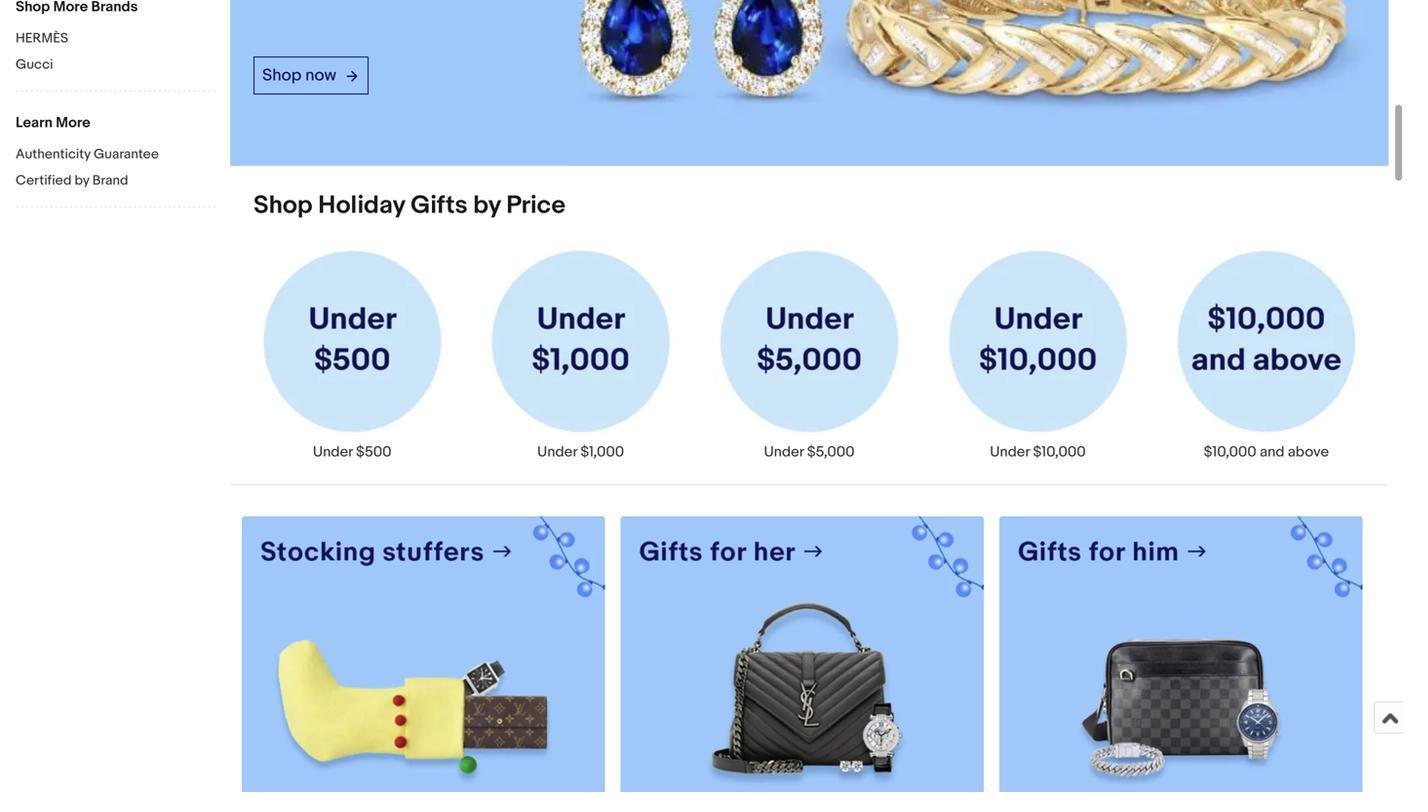 Task type: vqa. For each thing, say whether or not it's contained in the screenshot.
Learn More
yes



Task type: locate. For each thing, give the bounding box(es) containing it.
authenticity guarantee link
[[16, 146, 216, 165]]

1 under from the left
[[313, 444, 353, 461]]

by inside authenticity guarantee certified by brand
[[75, 173, 89, 189]]

2 under from the left
[[537, 444, 577, 461]]

1 vertical spatial by
[[473, 191, 501, 221]]

1 horizontal spatial $10,000
[[1204, 444, 1257, 461]]

0 vertical spatial shop
[[262, 65, 302, 86]]

None text field
[[621, 517, 984, 793], [1000, 517, 1363, 793]]

none text field gifts for her
[[621, 517, 984, 793]]

shop left now
[[262, 65, 302, 86]]

under
[[313, 444, 353, 461], [537, 444, 577, 461], [764, 444, 804, 461], [990, 444, 1030, 461]]

shop left holiday at the left top
[[254, 191, 313, 221]]

$500
[[356, 444, 392, 461]]

gifts for her image
[[621, 517, 984, 793]]

1 $10,000 from the left
[[1033, 444, 1086, 461]]

brand
[[92, 173, 128, 189]]

0 horizontal spatial none text field
[[621, 517, 984, 793]]

by for price
[[473, 191, 501, 221]]

and
[[1260, 444, 1285, 461]]

None text field
[[242, 517, 605, 793]]

shop now link
[[254, 57, 369, 95]]

gucci link
[[16, 57, 216, 75]]

4 under from the left
[[990, 444, 1030, 461]]

by right gifts
[[473, 191, 501, 221]]

under for under $10,000
[[990, 444, 1030, 461]]

0 horizontal spatial by
[[75, 173, 89, 189]]

stocking stuffers image
[[242, 517, 605, 793]]

0 horizontal spatial $10,000
[[1033, 444, 1086, 461]]

gucci
[[16, 57, 53, 73]]

under for under $5,000
[[764, 444, 804, 461]]

1 horizontal spatial none text field
[[1000, 517, 1363, 793]]

0 vertical spatial by
[[75, 173, 89, 189]]

shop for shop now
[[262, 65, 302, 86]]

under for under $1,000
[[537, 444, 577, 461]]

1 horizontal spatial by
[[473, 191, 501, 221]]

shop holiday gifts by price
[[254, 191, 566, 221]]

shop now
[[262, 65, 336, 86]]

by
[[75, 173, 89, 189], [473, 191, 501, 221]]

price
[[506, 191, 566, 221]]

1 none text field from the left
[[621, 517, 984, 793]]

$1,000
[[581, 444, 624, 461]]

certified by brand link
[[16, 173, 216, 191]]

shop
[[262, 65, 302, 86], [254, 191, 313, 221]]

guarantee
[[94, 146, 159, 163]]

1 vertical spatial shop
[[254, 191, 313, 221]]

list
[[230, 245, 1389, 485]]

$10,000
[[1033, 444, 1086, 461], [1204, 444, 1257, 461]]

authenticity
[[16, 146, 91, 163]]

2 none text field from the left
[[1000, 517, 1363, 793]]

now
[[305, 65, 336, 86]]

hermès gucci
[[16, 30, 68, 73]]

gifts for him image
[[1000, 517, 1363, 793]]

above
[[1288, 444, 1329, 461]]

by left brand
[[75, 173, 89, 189]]

3 under from the left
[[764, 444, 804, 461]]



Task type: describe. For each thing, give the bounding box(es) containing it.
holiday
[[318, 191, 405, 221]]

under $5,000 link
[[695, 245, 924, 461]]

under $1,000 link
[[467, 245, 695, 461]]

none text field gifts for him
[[1000, 517, 1363, 793]]

under $10,000 link
[[924, 245, 1153, 461]]

under $500
[[313, 444, 392, 461]]

by for brand
[[75, 173, 89, 189]]

learn
[[16, 114, 53, 132]]

list containing under $500
[[230, 245, 1389, 485]]

under $10,000
[[990, 444, 1086, 461]]

shop for shop holiday gifts by price
[[254, 191, 313, 221]]

2 $10,000 from the left
[[1204, 444, 1257, 461]]

under $1,000
[[537, 444, 624, 461]]

more
[[56, 114, 90, 132]]

gifts
[[411, 191, 468, 221]]

under $5,000
[[764, 444, 855, 461]]

hermès link
[[16, 30, 216, 49]]

under $500 link
[[238, 245, 467, 461]]

learn more
[[16, 114, 90, 132]]

$10,000 and above link
[[1153, 245, 1381, 461]]

hermès
[[16, 30, 68, 47]]

$5,000
[[807, 444, 855, 461]]

under for under $500
[[313, 444, 353, 461]]

authenticity guarantee certified by brand
[[16, 146, 159, 189]]

$10,000 and above
[[1204, 444, 1329, 461]]

certified
[[16, 173, 72, 189]]



